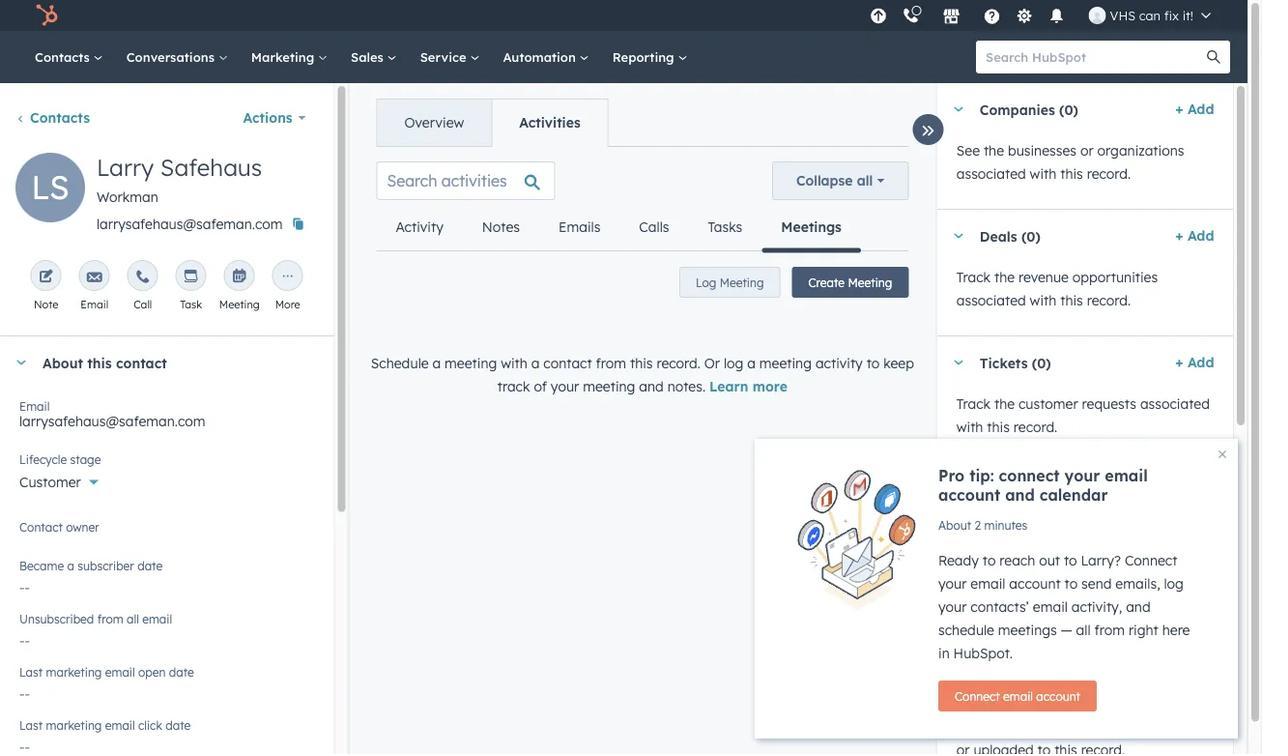 Task type: vqa. For each thing, say whether or not it's contained in the screenshot.


Task type: locate. For each thing, give the bounding box(es) containing it.
Became a subscriber date text field
[[19, 569, 315, 600]]

set
[[1039, 612, 1057, 627]]

a up of
[[531, 355, 540, 372]]

meeting down meeting icon
[[219, 298, 260, 311]]

1 track from the top
[[956, 269, 990, 286]]

with inside track the revenue opportunities associated with this record.
[[1030, 292, 1056, 309]]

caret image left the tickets
[[952, 360, 964, 365]]

opportunities
[[1072, 269, 1158, 286]]

1 vertical spatial or
[[956, 741, 970, 754]]

marketing link
[[240, 31, 339, 83]]

about down the "note"
[[43, 354, 83, 371]]

to left the keep
[[867, 355, 880, 372]]

account inside button
[[1037, 689, 1081, 703]]

email up the files
[[1004, 689, 1033, 703]]

1 vertical spatial add
[[1188, 227, 1214, 244]]

connect inside button
[[955, 689, 1000, 703]]

open
[[138, 665, 166, 679]]

account down out
[[1010, 575, 1061, 592]]

0 vertical spatial last
[[19, 665, 43, 679]]

0 vertical spatial or
[[1080, 142, 1094, 159]]

track inside track the revenue opportunities associated with this record.
[[956, 269, 990, 286]]

1 horizontal spatial contact
[[544, 355, 592, 372]]

last marketing email click date
[[19, 718, 191, 732]]

0 vertical spatial see
[[956, 142, 980, 159]]

activities
[[1148, 718, 1205, 735]]

(0) for deals (0)
[[1021, 227, 1040, 244]]

email inside the pro tip: connect your email account and calendar
[[1105, 466, 1148, 485]]

Last marketing email click date text field
[[19, 729, 315, 754]]

last down unsubscribed
[[19, 665, 43, 679]]

and up minutes
[[1006, 485, 1035, 505]]

1 vertical spatial navigation
[[377, 204, 861, 253]]

track the revenue opportunities associated with this record.
[[956, 269, 1158, 309]]

calls button
[[620, 204, 689, 250]]

your
[[551, 378, 579, 395], [1065, 466, 1100, 485], [939, 575, 967, 592], [939, 598, 967, 615], [1116, 718, 1144, 735]]

attached
[[1037, 718, 1095, 735]]

here
[[1163, 622, 1190, 639]]

contact
[[19, 520, 63, 534]]

account up attached
[[1037, 689, 1081, 703]]

log right the or
[[724, 355, 744, 372]]

2 horizontal spatial from
[[1095, 622, 1125, 639]]

associated up hubspot
[[1135, 522, 1205, 539]]

record. inside track the revenue opportunities associated with this record.
[[1087, 292, 1131, 309]]

the down companies
[[984, 142, 1004, 159]]

date right click
[[166, 718, 191, 732]]

caret image for tickets
[[952, 360, 964, 365]]

associated down businesses
[[956, 165, 1026, 182]]

a
[[433, 355, 441, 372], [531, 355, 540, 372], [747, 355, 756, 372], [67, 558, 74, 573]]

track down the tickets
[[956, 395, 990, 412]]

caret image down pro
[[952, 487, 964, 492]]

with inside track the customer requests associated with this record.
[[956, 419, 983, 436]]

contact down minutes
[[1013, 545, 1062, 562]]

and up the reach
[[1003, 522, 1028, 539]]

a right the schedule
[[433, 355, 441, 372]]

help image
[[984, 9, 1001, 26]]

all right the —
[[1077, 622, 1091, 639]]

and down "emails,"
[[1126, 598, 1151, 615]]

hubspot image
[[35, 4, 58, 27]]

caret image inside the 'about this contact' dropdown button
[[15, 360, 27, 365]]

Unsubscribed from all email text field
[[19, 623, 315, 654]]

this down revenue
[[1060, 292, 1083, 309]]

and
[[639, 378, 664, 395], [1006, 485, 1035, 505], [1003, 522, 1028, 539], [1126, 598, 1151, 615]]

2 vertical spatial account
[[1037, 689, 1081, 703]]

0 vertical spatial +
[[1175, 101, 1183, 117]]

the for customer
[[994, 395, 1015, 412]]

log right "emails,"
[[1164, 575, 1184, 592]]

1 horizontal spatial about
[[939, 518, 972, 532]]

email image
[[87, 270, 102, 285]]

1 marketing from the top
[[46, 665, 102, 679]]

record. inside track the customer requests associated with this record.
[[1013, 419, 1057, 436]]

associated
[[956, 165, 1026, 182], [956, 292, 1026, 309], [1140, 395, 1210, 412], [1135, 522, 1205, 539]]

ready to reach out to larry? connect your email account to send emails, log your contacts' email activity, and schedule meetings — all from right here in hubspot.
[[939, 552, 1190, 662]]

1 horizontal spatial or
[[1080, 142, 1094, 159]]

3 + add button from the top
[[1175, 351, 1214, 374]]

your inside schedule a meeting with a contact from this record. or log a meeting activity to keep track of your meeting and notes.
[[551, 378, 579, 395]]

and inside the ready to reach out to larry? connect your email account to send emails, log your contacts' email activity, and schedule meetings — all from right here in hubspot.
[[1126, 598, 1151, 615]]

all right collapse
[[857, 172, 873, 189]]

about left 2
[[939, 518, 972, 532]]

or right businesses
[[1080, 142, 1094, 159]]

no owner button
[[19, 516, 315, 548]]

last down last marketing email open date
[[19, 718, 43, 732]]

contact down 'call'
[[116, 354, 167, 371]]

meeting right of
[[583, 378, 636, 395]]

track up out
[[1032, 522, 1064, 539]]

collapse all
[[796, 172, 873, 189]]

tasks
[[708, 218, 743, 235]]

and left notes.
[[639, 378, 664, 395]]

customer
[[19, 474, 81, 491]]

2 vertical spatial date
[[166, 718, 191, 732]]

overview
[[405, 114, 464, 131]]

payments inside collect and track payments associated with this contact using hubspot payments.
[[1068, 522, 1132, 539]]

0 vertical spatial about
[[43, 354, 83, 371]]

0 horizontal spatial email
[[19, 399, 50, 413]]

track left of
[[498, 378, 530, 395]]

meeting right 'create'
[[848, 275, 893, 290]]

(0) inside "deals (0)" dropdown button
[[1021, 227, 1040, 244]]

larrysafehaus@safeman.com down larry safehaus workman
[[97, 216, 283, 232]]

with inside see the businesses or organizations associated with this record.
[[1030, 165, 1056, 182]]

date for click
[[166, 718, 191, 732]]

0 horizontal spatial connect
[[955, 689, 1000, 703]]

1 vertical spatial account
[[1010, 575, 1061, 592]]

caret image for companies
[[952, 107, 964, 112]]

see inside see the businesses or organizations associated with this record.
[[956, 142, 980, 159]]

2 vertical spatial + add button
[[1175, 351, 1214, 374]]

from inside schedule a meeting with a contact from this record. or log a meeting activity to keep track of your meeting and notes.
[[596, 355, 626, 372]]

to left "send"
[[1065, 575, 1078, 592]]

0 vertical spatial + add
[[1175, 101, 1214, 117]]

larrysafehaus@safeman.com up the stage
[[19, 413, 206, 430]]

navigation
[[377, 99, 609, 147], [377, 204, 861, 253]]

reporting link
[[601, 31, 699, 83]]

the for files
[[984, 718, 1004, 735]]

+ for track the customer requests associated with this record.
[[1175, 354, 1183, 371]]

caret image for payments
[[952, 487, 964, 492]]

1 vertical spatial track
[[956, 395, 990, 412]]

1 + add from the top
[[1175, 101, 1214, 117]]

0 vertical spatial date
[[137, 558, 163, 573]]

2 last from the top
[[19, 718, 43, 732]]

track inside track the customer requests associated with this record.
[[956, 395, 990, 412]]

see for see the businesses or organizations associated with this record.
[[956, 142, 980, 159]]

record. down organizations
[[1087, 165, 1131, 182]]

1 horizontal spatial from
[[596, 355, 626, 372]]

or left uploaded on the bottom right of page
[[956, 741, 970, 754]]

1 vertical spatial marketing
[[46, 718, 102, 732]]

0 vertical spatial track
[[956, 269, 990, 286]]

larry safehaus workman
[[97, 153, 262, 205]]

caret image left companies
[[952, 107, 964, 112]]

payments inside set up payments link
[[1077, 612, 1132, 627]]

2 horizontal spatial meeting
[[848, 275, 893, 290]]

the down the tickets
[[994, 395, 1015, 412]]

2 vertical spatial +
[[1175, 354, 1183, 371]]

the inside see the businesses or organizations associated with this record.
[[984, 142, 1004, 159]]

(0) inside companies (0) dropdown button
[[1059, 101, 1078, 118]]

connect
[[999, 466, 1060, 485]]

associated for track the revenue opportunities associated with this record.
[[956, 292, 1026, 309]]

associated inside see the businesses or organizations associated with this record.
[[956, 165, 1026, 182]]

overview button
[[377, 100, 491, 146]]

this up tip:
[[987, 419, 1010, 436]]

collapse
[[796, 172, 853, 189]]

email
[[1105, 466, 1148, 485], [971, 575, 1006, 592], [1033, 598, 1068, 615], [142, 611, 172, 626], [105, 665, 135, 679], [1004, 689, 1033, 703], [105, 718, 135, 732]]

automation link
[[491, 31, 601, 83]]

associated right the requests
[[1140, 395, 1210, 412]]

0 horizontal spatial or
[[956, 741, 970, 754]]

0 horizontal spatial track
[[498, 378, 530, 395]]

(0) inside payments (0) dropdown button
[[1051, 481, 1070, 498]]

connect inside the ready to reach out to larry? connect your email account to send emails, log your contacts' email activity, and schedule meetings — all from right here in hubspot.
[[1125, 552, 1178, 569]]

with inside collect and track payments associated with this contact using hubspot payments.
[[956, 545, 983, 562]]

your right of
[[551, 378, 579, 395]]

meeting right log
[[720, 275, 764, 290]]

associated down revenue
[[956, 292, 1026, 309]]

1 navigation from the top
[[377, 99, 609, 147]]

meeting inside create meeting button
[[848, 275, 893, 290]]

deals
[[980, 227, 1017, 244]]

about this contact
[[43, 354, 167, 371]]

email down the requests
[[1105, 466, 1148, 485]]

1 vertical spatial contacts
[[30, 109, 90, 126]]

about for about 2 minutes
[[939, 518, 972, 532]]

associated inside collect and track payments associated with this contact using hubspot payments.
[[1135, 522, 1205, 539]]

2
[[975, 518, 981, 532]]

date for open
[[169, 665, 194, 679]]

track inside schedule a meeting with a contact from this record. or log a meeting activity to keep track of your meeting and notes.
[[498, 378, 530, 395]]

the up uploaded on the bottom right of page
[[984, 718, 1004, 735]]

the inside track the customer requests associated with this record.
[[994, 395, 1015, 412]]

minutes
[[985, 518, 1028, 532]]

record. up notes.
[[657, 355, 701, 372]]

contact
[[116, 354, 167, 371], [544, 355, 592, 372], [1013, 545, 1062, 562]]

note
[[34, 298, 58, 311]]

2 marketing from the top
[[46, 718, 102, 732]]

see down companies
[[956, 142, 980, 159]]

1 vertical spatial larrysafehaus@safeman.com
[[19, 413, 206, 430]]

track
[[956, 269, 990, 286], [956, 395, 990, 412]]

to down attached
[[1037, 741, 1051, 754]]

task image
[[183, 270, 199, 285]]

associated for track the customer requests associated with this record.
[[1140, 395, 1210, 412]]

caret image inside tickets (0) dropdown button
[[952, 360, 964, 365]]

contacts link
[[23, 31, 115, 83], [15, 109, 90, 126]]

2 + add button from the top
[[1175, 224, 1214, 247]]

associated for collect and track payments associated with this contact using hubspot payments.
[[1135, 522, 1205, 539]]

the for revenue
[[994, 269, 1015, 286]]

track down caret image at right
[[956, 269, 990, 286]]

add for track the revenue opportunities associated with this record.
[[1188, 227, 1214, 244]]

the left revenue
[[994, 269, 1015, 286]]

calendar
[[1040, 485, 1108, 505]]

1 horizontal spatial connect
[[1125, 552, 1178, 569]]

2 + from the top
[[1175, 227, 1183, 244]]

see inside the see the files attached to your activities or uploaded to this record.
[[956, 718, 980, 735]]

learn more link
[[710, 378, 788, 395]]

0 vertical spatial marketing
[[46, 665, 102, 679]]

no
[[19, 527, 38, 544]]

1 vertical spatial +
[[1175, 227, 1183, 244]]

more image
[[280, 270, 296, 285]]

2 navigation from the top
[[377, 204, 861, 253]]

associated inside track the revenue opportunities associated with this record.
[[956, 292, 1026, 309]]

last for last marketing email click date
[[19, 718, 43, 732]]

this inside see the businesses or organizations associated with this record.
[[1060, 165, 1083, 182]]

3 + add from the top
[[1175, 354, 1214, 371]]

2 horizontal spatial meeting
[[760, 355, 812, 372]]

email down email image
[[81, 298, 108, 311]]

set up payments
[[1039, 612, 1132, 627]]

this up email larrysafehaus@safeman.com at the bottom of the page
[[87, 354, 112, 371]]

your right connect
[[1065, 466, 1100, 485]]

email up lifecycle at the bottom of page
[[19, 399, 50, 413]]

(0) inside tickets (0) dropdown button
[[1032, 354, 1051, 371]]

2 add from the top
[[1188, 227, 1214, 244]]

0 vertical spatial larrysafehaus@safeman.com
[[97, 216, 283, 232]]

associated inside track the customer requests associated with this record.
[[1140, 395, 1210, 412]]

1 + from the top
[[1175, 101, 1183, 117]]

payments down "send"
[[1077, 612, 1132, 627]]

last marketing email open date
[[19, 665, 194, 679]]

meeting
[[720, 275, 764, 290], [848, 275, 893, 290], [219, 298, 260, 311]]

0 vertical spatial navigation
[[377, 99, 609, 147]]

connect down hubspot.
[[955, 689, 1000, 703]]

to right attached
[[1099, 718, 1112, 735]]

2 see from the top
[[956, 718, 980, 735]]

track for track the revenue opportunities associated with this record.
[[956, 269, 990, 286]]

navigation containing activity
[[377, 204, 861, 253]]

vhs can fix it!
[[1110, 7, 1194, 23]]

0 horizontal spatial log
[[724, 355, 744, 372]]

account up 2
[[939, 485, 1001, 505]]

+ add button for track the revenue opportunities associated with this record.
[[1175, 224, 1214, 247]]

email for email larrysafehaus@safeman.com
[[19, 399, 50, 413]]

settings link
[[1013, 5, 1037, 26]]

see
[[956, 142, 980, 159], [956, 718, 980, 735]]

to
[[867, 355, 880, 372], [983, 552, 996, 569], [1064, 552, 1077, 569], [1065, 575, 1078, 592], [1099, 718, 1112, 735], [1037, 741, 1051, 754]]

date down no owner popup button
[[137, 558, 163, 573]]

2 horizontal spatial all
[[1077, 622, 1091, 639]]

from
[[596, 355, 626, 372], [97, 611, 123, 626], [1095, 622, 1125, 639]]

meeting
[[445, 355, 497, 372], [760, 355, 812, 372], [583, 378, 636, 395]]

0 vertical spatial log
[[724, 355, 744, 372]]

1 vertical spatial see
[[956, 718, 980, 735]]

connect up "emails,"
[[1125, 552, 1178, 569]]

1 vertical spatial + add
[[1175, 227, 1214, 244]]

track inside collect and track payments associated with this contact using hubspot payments.
[[1032, 522, 1064, 539]]

1 vertical spatial about
[[939, 518, 972, 532]]

about 2 minutes
[[939, 518, 1028, 532]]

0 horizontal spatial about
[[43, 354, 83, 371]]

all down became a subscriber date text box
[[127, 611, 139, 626]]

+ add
[[1175, 101, 1214, 117], [1175, 227, 1214, 244], [1175, 354, 1214, 371]]

0 horizontal spatial contact
[[116, 354, 167, 371]]

email larrysafehaus@safeman.com
[[19, 399, 206, 430]]

1 horizontal spatial meeting
[[720, 275, 764, 290]]

the inside the see the files attached to your activities or uploaded to this record.
[[984, 718, 1004, 735]]

with for collect and track payments associated with this contact using hubspot payments.
[[956, 545, 983, 562]]

customer button
[[19, 463, 315, 495]]

contacts
[[35, 49, 93, 65], [30, 109, 90, 126]]

navigation containing overview
[[377, 99, 609, 147]]

collect and track payments associated with this contact using hubspot payments.
[[956, 522, 1205, 585]]

payments up "using"
[[1068, 522, 1132, 539]]

the inside track the revenue opportunities associated with this record.
[[994, 269, 1015, 286]]

1 horizontal spatial email
[[81, 298, 108, 311]]

meeting up more
[[760, 355, 812, 372]]

+ for see the businesses or organizations associated with this record.
[[1175, 101, 1183, 117]]

0 vertical spatial connect
[[1125, 552, 1178, 569]]

schedule
[[939, 622, 995, 639]]

1 vertical spatial date
[[169, 665, 194, 679]]

record. down customer
[[1013, 419, 1057, 436]]

1 vertical spatial contacts link
[[15, 109, 90, 126]]

1 add from the top
[[1188, 101, 1214, 117]]

and inside the pro tip: connect your email account and calendar
[[1006, 485, 1035, 505]]

date right open
[[169, 665, 194, 679]]

hubspot
[[1104, 545, 1160, 562]]

this left the or
[[630, 355, 653, 372]]

Last marketing email open date text field
[[19, 676, 315, 707]]

2 + add from the top
[[1175, 227, 1214, 244]]

owner
[[66, 520, 99, 534], [42, 527, 81, 544]]

record. down attached
[[1081, 741, 1125, 754]]

call image
[[135, 270, 151, 285]]

1 vertical spatial connect
[[955, 689, 1000, 703]]

1 vertical spatial payments
[[1077, 612, 1132, 627]]

1 vertical spatial track
[[1032, 522, 1064, 539]]

activity,
[[1072, 598, 1123, 615]]

with for track the revenue opportunities associated with this record.
[[1030, 292, 1056, 309]]

service link
[[409, 31, 491, 83]]

email
[[81, 298, 108, 311], [19, 399, 50, 413]]

add
[[1188, 101, 1214, 117], [1188, 227, 1214, 244], [1188, 354, 1214, 371]]

larry?
[[1081, 552, 1121, 569]]

0 vertical spatial email
[[81, 298, 108, 311]]

see up uploaded on the bottom right of page
[[956, 718, 980, 735]]

about inside dropdown button
[[43, 354, 83, 371]]

3 + from the top
[[1175, 354, 1183, 371]]

add for see the businesses or organizations associated with this record.
[[1188, 101, 1214, 117]]

contact up of
[[544, 355, 592, 372]]

email inside email larrysafehaus@safeman.com
[[19, 399, 50, 413]]

caret image
[[952, 107, 964, 112], [15, 360, 27, 365], [952, 360, 964, 365], [952, 487, 964, 492], [952, 683, 964, 688]]

+
[[1175, 101, 1183, 117], [1175, 227, 1183, 244], [1175, 354, 1183, 371]]

1 horizontal spatial all
[[857, 172, 873, 189]]

0 vertical spatial payments
[[1068, 522, 1132, 539]]

marketing down unsubscribed
[[46, 665, 102, 679]]

1 vertical spatial + add button
[[1175, 224, 1214, 247]]

1 vertical spatial last
[[19, 718, 43, 732]]

0 vertical spatial track
[[498, 378, 530, 395]]

schedule a meeting with a contact from this record. or log a meeting activity to keep track of your meeting and notes.
[[371, 355, 914, 395]]

1 vertical spatial email
[[19, 399, 50, 413]]

meeting inside log meeting 'button'
[[720, 275, 764, 290]]

1 + add button from the top
[[1175, 98, 1214, 121]]

your left activities at the right bottom
[[1116, 718, 1144, 735]]

learn more
[[710, 378, 788, 395]]

track for track the customer requests associated with this record.
[[956, 395, 990, 412]]

can
[[1139, 7, 1161, 23]]

1 horizontal spatial log
[[1164, 575, 1184, 592]]

record. down opportunities
[[1087, 292, 1131, 309]]

0 vertical spatial add
[[1188, 101, 1214, 117]]

2 horizontal spatial contact
[[1013, 545, 1062, 562]]

(0)
[[1059, 101, 1078, 118], [1021, 227, 1040, 244], [1032, 354, 1051, 371], [1051, 481, 1070, 498]]

2 vertical spatial add
[[1188, 354, 1214, 371]]

this up payments.
[[987, 545, 1010, 562]]

2 vertical spatial + add
[[1175, 354, 1214, 371]]

caret image left about this contact
[[15, 360, 27, 365]]

2 track from the top
[[956, 395, 990, 412]]

account
[[939, 485, 1001, 505], [1010, 575, 1061, 592], [1037, 689, 1081, 703]]

0 vertical spatial account
[[939, 485, 1001, 505]]

1 horizontal spatial track
[[1032, 522, 1064, 539]]

caret image inside payments (0) dropdown button
[[952, 487, 964, 492]]

this
[[1060, 165, 1083, 182], [1060, 292, 1083, 309], [87, 354, 112, 371], [630, 355, 653, 372], [987, 419, 1010, 436], [987, 545, 1010, 562], [1054, 741, 1077, 754]]

meeting right the schedule
[[445, 355, 497, 372]]

3 add from the top
[[1188, 354, 1214, 371]]

caret image down hubspot.
[[952, 683, 964, 688]]

feed
[[361, 146, 924, 414]]

activity
[[816, 355, 863, 372]]

0 vertical spatial + add button
[[1175, 98, 1214, 121]]

emails button
[[539, 204, 620, 250]]

marketing down last marketing email open date
[[46, 718, 102, 732]]

tasks button
[[689, 204, 762, 250]]

see for see the files attached to your activities or uploaded to this record.
[[956, 718, 980, 735]]

this down attached
[[1054, 741, 1077, 754]]

your inside the pro tip: connect your email account and calendar
[[1065, 466, 1100, 485]]

—
[[1061, 622, 1073, 639]]

1 see from the top
[[956, 142, 980, 159]]

caret image inside companies (0) dropdown button
[[952, 107, 964, 112]]

this down businesses
[[1060, 165, 1083, 182]]

files
[[1008, 718, 1033, 735]]

create
[[809, 275, 845, 290]]

email down became a subscriber date text box
[[142, 611, 172, 626]]

notifications button
[[1041, 0, 1074, 31]]

or
[[705, 355, 720, 372]]

1 last from the top
[[19, 665, 43, 679]]

1 vertical spatial log
[[1164, 575, 1184, 592]]

this inside collect and track payments associated with this contact using hubspot payments.
[[987, 545, 1010, 562]]



Task type: describe. For each thing, give the bounding box(es) containing it.
all inside the ready to reach out to larry? connect your email account to send emails, log your contacts' email activity, and schedule meetings — all from right here in hubspot.
[[1077, 622, 1091, 639]]

activity button
[[377, 204, 463, 250]]

vhs can fix it! menu
[[865, 0, 1225, 31]]

record. inside the see the files attached to your activities or uploaded to this record.
[[1081, 741, 1125, 754]]

larry
[[97, 153, 154, 182]]

tip:
[[970, 466, 994, 485]]

contact owner no owner
[[19, 520, 99, 544]]

contact inside schedule a meeting with a contact from this record. or log a meeting activity to keep track of your meeting and notes.
[[544, 355, 592, 372]]

email inside button
[[1004, 689, 1033, 703]]

help button
[[976, 0, 1009, 31]]

requests
[[1082, 395, 1136, 412]]

caret image inside attachments dropdown button
[[952, 683, 964, 688]]

to left the reach
[[983, 552, 996, 569]]

Search HubSpot search field
[[976, 41, 1213, 73]]

activities
[[519, 114, 581, 131]]

meetings
[[781, 218, 842, 235]]

sales
[[351, 49, 387, 65]]

track the customer requests associated with this record.
[[956, 395, 1210, 436]]

this inside the see the files attached to your activities or uploaded to this record.
[[1054, 741, 1077, 754]]

contact inside dropdown button
[[116, 354, 167, 371]]

your inside the see the files attached to your activities or uploaded to this record.
[[1116, 718, 1144, 735]]

to right out
[[1064, 552, 1077, 569]]

out
[[1039, 552, 1060, 569]]

(0) for tickets (0)
[[1032, 354, 1051, 371]]

0 horizontal spatial meeting
[[445, 355, 497, 372]]

log inside schedule a meeting with a contact from this record. or log a meeting activity to keep track of your meeting and notes.
[[724, 355, 744, 372]]

this inside track the revenue opportunities associated with this record.
[[1060, 292, 1083, 309]]

+ add button for see the businesses or organizations associated with this record.
[[1175, 98, 1214, 121]]

emails
[[559, 218, 601, 235]]

settings image
[[1016, 8, 1033, 26]]

tickets
[[980, 354, 1028, 371]]

(0) for payments (0)
[[1051, 481, 1070, 498]]

contact inside collect and track payments associated with this contact using hubspot payments.
[[1013, 545, 1062, 562]]

revenue
[[1018, 269, 1069, 286]]

search button
[[1198, 41, 1231, 73]]

collect
[[956, 522, 999, 539]]

0 vertical spatial contacts link
[[23, 31, 115, 83]]

workman
[[97, 189, 158, 205]]

about this contact button
[[0, 336, 315, 389]]

hubspot.
[[954, 645, 1013, 662]]

account inside the pro tip: connect your email account and calendar
[[939, 485, 1001, 505]]

+ add for track the customer requests associated with this record.
[[1175, 354, 1214, 371]]

ready
[[939, 552, 979, 569]]

schedule
[[371, 355, 429, 372]]

connect email account button
[[939, 681, 1097, 712]]

reach
[[1000, 552, 1036, 569]]

keep
[[884, 355, 914, 372]]

a up the learn more link
[[747, 355, 756, 372]]

it!
[[1183, 7, 1194, 23]]

attachments button
[[937, 659, 1153, 712]]

close image
[[1219, 450, 1227, 458]]

see the files attached to your activities or uploaded to this record.
[[956, 718, 1205, 754]]

log meeting button
[[679, 267, 781, 298]]

your down ready at right
[[939, 575, 967, 592]]

from inside the ready to reach out to larry? connect your email account to send emails, log your contacts' email activity, and schedule meetings — all from right here in hubspot.
[[1095, 622, 1125, 639]]

click
[[138, 718, 162, 732]]

this inside track the customer requests associated with this record.
[[987, 419, 1010, 436]]

call
[[134, 298, 152, 311]]

more
[[753, 378, 788, 395]]

conversations
[[126, 49, 218, 65]]

marketing for last marketing email open date
[[46, 665, 102, 679]]

pro tip: connect your email account and calendar
[[939, 466, 1148, 505]]

unsubscribed from all email
[[19, 611, 172, 626]]

about for about this contact
[[43, 354, 83, 371]]

send
[[1082, 575, 1112, 592]]

calling icon image
[[902, 7, 920, 25]]

calls
[[639, 218, 669, 235]]

with inside schedule a meeting with a contact from this record. or log a meeting activity to keep track of your meeting and notes.
[[501, 355, 528, 372]]

marketplaces image
[[943, 9, 961, 26]]

subscriber
[[78, 558, 134, 573]]

0 vertical spatial contacts
[[35, 49, 93, 65]]

notes.
[[668, 378, 706, 395]]

payments
[[980, 481, 1047, 498]]

see the businesses or organizations associated with this record.
[[956, 142, 1184, 182]]

your up schedule
[[939, 598, 967, 615]]

meeting image
[[232, 270, 247, 285]]

email up contacts'
[[971, 575, 1006, 592]]

payments.
[[956, 568, 1023, 585]]

calling icon button
[[895, 3, 928, 28]]

account inside the ready to reach out to larry? connect your email account to send emails, log your contacts' email activity, and schedule meetings — all from right here in hubspot.
[[1010, 575, 1061, 592]]

task
[[180, 298, 202, 311]]

lifecycle
[[19, 452, 67, 466]]

+ add for see the businesses or organizations associated with this record.
[[1175, 101, 1214, 117]]

unsubscribed
[[19, 611, 94, 626]]

log meeting
[[696, 275, 764, 290]]

stage
[[70, 452, 101, 466]]

or inside see the businesses or organizations associated with this record.
[[1080, 142, 1094, 159]]

note image
[[38, 270, 54, 285]]

email for email
[[81, 298, 108, 311]]

became
[[19, 558, 64, 573]]

the for businesses
[[984, 142, 1004, 159]]

email left open
[[105, 665, 135, 679]]

hubspot link
[[23, 4, 73, 27]]

Search activities search field
[[377, 161, 555, 200]]

notifications image
[[1048, 9, 1066, 26]]

reporting
[[613, 49, 678, 65]]

to inside schedule a meeting with a contact from this record. or log a meeting activity to keep track of your meeting and notes.
[[867, 355, 880, 372]]

conversations link
[[115, 31, 240, 83]]

this inside dropdown button
[[87, 354, 112, 371]]

emails,
[[1116, 575, 1161, 592]]

tickets (0)
[[980, 354, 1051, 371]]

all inside popup button
[[857, 172, 873, 189]]

log
[[696, 275, 717, 290]]

companies (0) button
[[937, 83, 1168, 135]]

owner right no
[[42, 527, 81, 544]]

0 horizontal spatial meeting
[[219, 298, 260, 311]]

customer
[[1018, 395, 1078, 412]]

create meeting
[[809, 275, 893, 290]]

lifecycle stage
[[19, 452, 101, 466]]

and inside schedule a meeting with a contact from this record. or log a meeting activity to keep track of your meeting and notes.
[[639, 378, 664, 395]]

a right became
[[67, 558, 74, 573]]

eloise francis image
[[1089, 7, 1106, 24]]

record. inside see the businesses or organizations associated with this record.
[[1087, 165, 1131, 182]]

email up the —
[[1033, 598, 1068, 615]]

tickets (0) button
[[937, 336, 1168, 389]]

collapse all button
[[772, 161, 909, 200]]

set up payments link
[[1022, 604, 1148, 635]]

meeting for create meeting
[[848, 275, 893, 290]]

connect email account
[[955, 689, 1081, 703]]

0 horizontal spatial from
[[97, 611, 123, 626]]

with for track the customer requests associated with this record.
[[956, 419, 983, 436]]

caret image
[[952, 233, 964, 238]]

+ add button for track the customer requests associated with this record.
[[1175, 351, 1214, 374]]

log inside the ready to reach out to larry? connect your email account to send emails, log your contacts' email activity, and schedule meetings — all from right here in hubspot.
[[1164, 575, 1184, 592]]

caret image for about
[[15, 360, 27, 365]]

+ for track the revenue opportunities associated with this record.
[[1175, 227, 1183, 244]]

meetings
[[998, 622, 1057, 639]]

activity
[[396, 218, 444, 235]]

(0) for companies (0)
[[1059, 101, 1078, 118]]

using
[[1066, 545, 1100, 562]]

this inside schedule a meeting with a contact from this record. or log a meeting activity to keep track of your meeting and notes.
[[630, 355, 653, 372]]

upgrade image
[[870, 8, 888, 26]]

deals (0) button
[[937, 210, 1168, 262]]

of
[[534, 378, 547, 395]]

became a subscriber date
[[19, 558, 163, 573]]

+ add for track the revenue opportunities associated with this record.
[[1175, 227, 1214, 244]]

last for last marketing email open date
[[19, 665, 43, 679]]

email left click
[[105, 718, 135, 732]]

meeting for log meeting
[[720, 275, 764, 290]]

record. inside schedule a meeting with a contact from this record. or log a meeting activity to keep track of your meeting and notes.
[[657, 355, 701, 372]]

1 horizontal spatial meeting
[[583, 378, 636, 395]]

sales link
[[339, 31, 409, 83]]

safehaus
[[160, 153, 262, 182]]

add for track the customer requests associated with this record.
[[1188, 354, 1214, 371]]

feed containing collapse all
[[361, 146, 924, 414]]

and inside collect and track payments associated with this contact using hubspot payments.
[[1003, 522, 1028, 539]]

search image
[[1207, 50, 1221, 64]]

marketing for last marketing email click date
[[46, 718, 102, 732]]

or inside the see the files attached to your activities or uploaded to this record.
[[956, 741, 970, 754]]

pro
[[939, 466, 965, 485]]

0 horizontal spatial all
[[127, 611, 139, 626]]

deals (0)
[[980, 227, 1040, 244]]

actions
[[243, 109, 293, 126]]

notes button
[[463, 204, 539, 250]]

owner up became a subscriber date
[[66, 520, 99, 534]]

companies (0)
[[980, 101, 1078, 118]]



